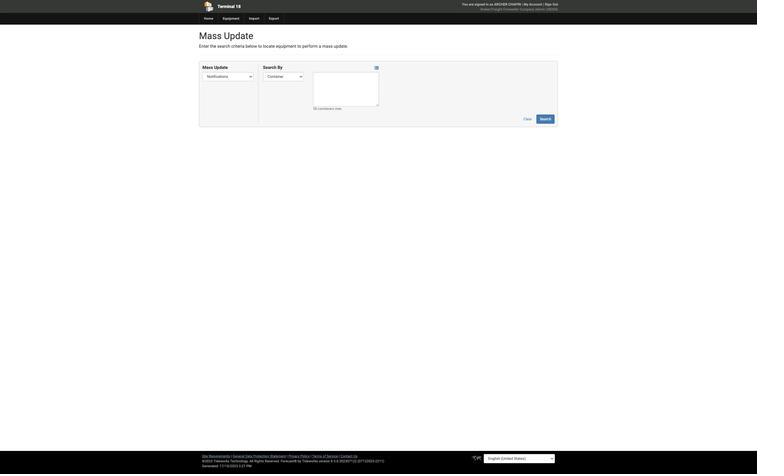 Task type: locate. For each thing, give the bounding box(es) containing it.
technology.
[[230, 460, 249, 464]]

search
[[263, 65, 277, 70], [540, 117, 552, 122]]

terminal
[[218, 4, 235, 9]]

search left by
[[263, 65, 277, 70]]

0 horizontal spatial search
[[263, 65, 277, 70]]

update
[[224, 31, 254, 41], [214, 65, 228, 70]]

statement
[[270, 455, 286, 459]]

privacy policy link
[[289, 455, 310, 459]]

mass up the
[[199, 31, 222, 41]]

search right clear
[[540, 117, 552, 122]]

rights
[[254, 460, 264, 464]]

sign
[[545, 2, 552, 6]]

archer
[[495, 2, 508, 6]]

the
[[210, 44, 216, 49]]

terms of service link
[[312, 455, 338, 459]]

2 to from the left
[[298, 44, 302, 49]]

1 horizontal spatial to
[[298, 44, 302, 49]]

service
[[327, 455, 338, 459]]

1 horizontal spatial search
[[540, 117, 552, 122]]

as
[[490, 2, 494, 6]]

data
[[245, 455, 253, 459]]

mass
[[322, 44, 333, 49]]

all
[[250, 460, 254, 464]]

update for mass update enter the search criteria below to locate equipment to perform a mass update.
[[224, 31, 254, 41]]

of
[[323, 455, 326, 459]]

forecast®
[[281, 460, 297, 464]]

below
[[246, 44, 257, 49]]

1 vertical spatial search
[[540, 117, 552, 122]]

search button
[[537, 115, 555, 124]]

requirements
[[209, 455, 230, 459]]

|
[[522, 2, 523, 6], [544, 2, 544, 6], [231, 455, 232, 459], [287, 455, 288, 459], [311, 455, 312, 459], [339, 455, 340, 459]]

update down search on the top left of the page
[[214, 65, 228, 70]]

general
[[233, 455, 245, 459]]

mass inside mass update enter the search criteria below to locate equipment to perform a mass update.
[[199, 31, 222, 41]]

None text field
[[313, 72, 379, 107]]

tideworks
[[302, 460, 318, 464]]

update.
[[334, 44, 349, 49]]

account
[[530, 2, 543, 6]]

terms
[[312, 455, 322, 459]]

to left perform
[[298, 44, 302, 49]]

by
[[298, 460, 302, 464]]

chapin
[[509, 2, 522, 6]]

export link
[[264, 13, 284, 25]]

show list image
[[375, 66, 379, 70]]

mass
[[199, 31, 222, 41], [203, 65, 213, 70]]

(07122023-
[[358, 460, 376, 464]]

you
[[463, 2, 468, 6]]

pm
[[247, 465, 252, 469]]

policy
[[301, 455, 310, 459]]

0 vertical spatial update
[[224, 31, 254, 41]]

are
[[469, 2, 474, 6]]

general data protection statement link
[[233, 455, 286, 459]]

mass down the enter
[[203, 65, 213, 70]]

2:27
[[239, 465, 246, 469]]

locate
[[263, 44, 275, 49]]

in
[[486, 2, 489, 6]]

update inside mass update enter the search criteria below to locate equipment to perform a mass update.
[[224, 31, 254, 41]]

site requirements link
[[202, 455, 230, 459]]

0 horizontal spatial to
[[258, 44, 262, 49]]

update up 'criteria'
[[224, 31, 254, 41]]

to right below
[[258, 44, 262, 49]]

search inside button
[[540, 117, 552, 122]]

1 vertical spatial mass
[[203, 65, 213, 70]]

site
[[202, 455, 208, 459]]

broker/freight
[[481, 7, 503, 11]]

0 vertical spatial search
[[263, 65, 277, 70]]

criteria
[[231, 44, 245, 49]]

search for search by
[[263, 65, 277, 70]]

1 vertical spatial update
[[214, 65, 228, 70]]

| up 9.5.0.202307122
[[339, 455, 340, 459]]

(58204)
[[546, 7, 559, 11]]

export
[[269, 17, 279, 21]]

0 vertical spatial mass
[[199, 31, 222, 41]]

©2023 tideworks
[[202, 460, 230, 464]]

import link
[[244, 13, 264, 25]]

to
[[258, 44, 262, 49], [298, 44, 302, 49]]

a
[[319, 44, 321, 49]]

import
[[249, 17, 260, 21]]



Task type: vqa. For each thing, say whether or not it's contained in the screenshot.
left SELECT
no



Task type: describe. For each thing, give the bounding box(es) containing it.
home link
[[199, 13, 218, 25]]

privacy
[[289, 455, 300, 459]]

50
[[313, 107, 317, 111]]

terminal 18
[[218, 4, 241, 9]]

containers
[[318, 107, 334, 111]]

17/10/2023
[[220, 465, 238, 469]]

signed
[[475, 2, 486, 6]]

reserved.
[[265, 460, 280, 464]]

contact
[[341, 455, 353, 459]]

clear
[[524, 117, 533, 122]]

mass update enter the search criteria below to locate equipment to perform a mass update.
[[199, 31, 349, 49]]

equipment
[[276, 44, 297, 49]]

company
[[520, 7, 535, 11]]

site requirements | general data protection statement | privacy policy | terms of service | contact us ©2023 tideworks technology. all rights reserved. forecast® by tideworks version 9.5.0.202307122 (07122023-2211) generated: 17/10/2023 2:27 pm
[[202, 455, 385, 469]]

| left my
[[522, 2, 523, 6]]

mass update
[[203, 65, 228, 70]]

clear button
[[521, 115, 536, 124]]

you are signed in as archer chapin | my account | sign out broker/freight forwarder company admin (58204)
[[463, 2, 559, 11]]

search
[[217, 44, 230, 49]]

terminal 18 link
[[199, 0, 344, 13]]

protection
[[253, 455, 269, 459]]

by
[[278, 65, 283, 70]]

| left general
[[231, 455, 232, 459]]

generated:
[[202, 465, 219, 469]]

| up forecast®
[[287, 455, 288, 459]]

home
[[204, 17, 213, 21]]

out
[[553, 2, 559, 6]]

equipment link
[[218, 13, 244, 25]]

version
[[319, 460, 330, 464]]

contact us link
[[341, 455, 358, 459]]

forwarder
[[504, 7, 519, 11]]

update for mass update
[[214, 65, 228, 70]]

enter
[[199, 44, 209, 49]]

admin
[[536, 7, 546, 11]]

9.5.0.202307122
[[331, 460, 357, 464]]

mass for mass update
[[203, 65, 213, 70]]

18
[[236, 4, 241, 9]]

search by
[[263, 65, 283, 70]]

mass for mass update enter the search criteria below to locate equipment to perform a mass update.
[[199, 31, 222, 41]]

2211)
[[376, 460, 385, 464]]

us
[[354, 455, 358, 459]]

my
[[524, 2, 529, 6]]

max
[[335, 107, 342, 111]]

50 containers max
[[313, 107, 342, 111]]

perform
[[303, 44, 318, 49]]

equipment
[[223, 17, 240, 21]]

my account link
[[524, 2, 543, 6]]

| up tideworks on the left bottom of page
[[311, 455, 312, 459]]

search for search
[[540, 117, 552, 122]]

1 to from the left
[[258, 44, 262, 49]]

| left sign
[[544, 2, 544, 6]]

sign out link
[[545, 2, 559, 6]]



